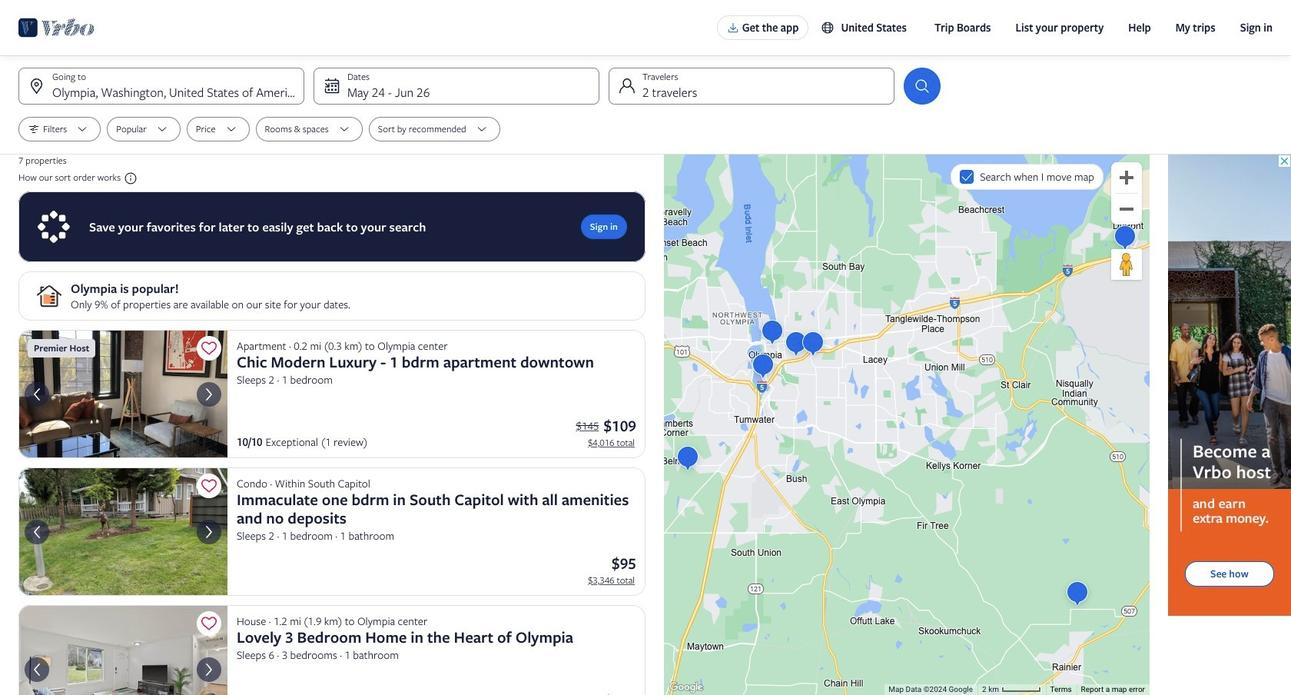 Task type: locate. For each thing, give the bounding box(es) containing it.
search image
[[914, 77, 932, 95]]

show previous image for lovely 3 bedroom home in the heart of olympia image
[[28, 660, 46, 679]]

map region
[[664, 155, 1150, 695]]

classic craftsman country style home. image
[[18, 468, 228, 596]]

0 vertical spatial living area image
[[18, 330, 228, 458]]

show previous image for immaculate one bdrm in south capitol with all amenities and no deposits image
[[28, 523, 46, 541]]

1 living area image from the top
[[18, 330, 228, 458]]

1 vertical spatial living area image
[[18, 605, 228, 695]]

show next image for immaculate one bdrm in south capitol with all amenities and no deposits image
[[200, 523, 218, 541]]

2 living area image from the top
[[18, 605, 228, 695]]

show next image for chic modern luxury -  1 bdrm apartment downtown image
[[200, 385, 218, 403]]

living area image
[[18, 330, 228, 458], [18, 605, 228, 695]]

show previous image for chic modern luxury -  1 bdrm apartment downtown image
[[28, 385, 46, 403]]

living area image for show previous image for chic modern luxury -  1 bdrm apartment downtown
[[18, 330, 228, 458]]

living area image for the show previous image for lovely 3 bedroom home in the heart of olympia
[[18, 605, 228, 695]]



Task type: vqa. For each thing, say whether or not it's contained in the screenshot.
presented
no



Task type: describe. For each thing, give the bounding box(es) containing it.
google image
[[668, 680, 705, 695]]

download the app button image
[[727, 22, 740, 34]]

vrbo logo image
[[18, 15, 95, 40]]

small image
[[121, 172, 138, 185]]

small image
[[822, 21, 835, 35]]

show next image for lovely 3 bedroom home in the heart of olympia image
[[200, 660, 218, 679]]



